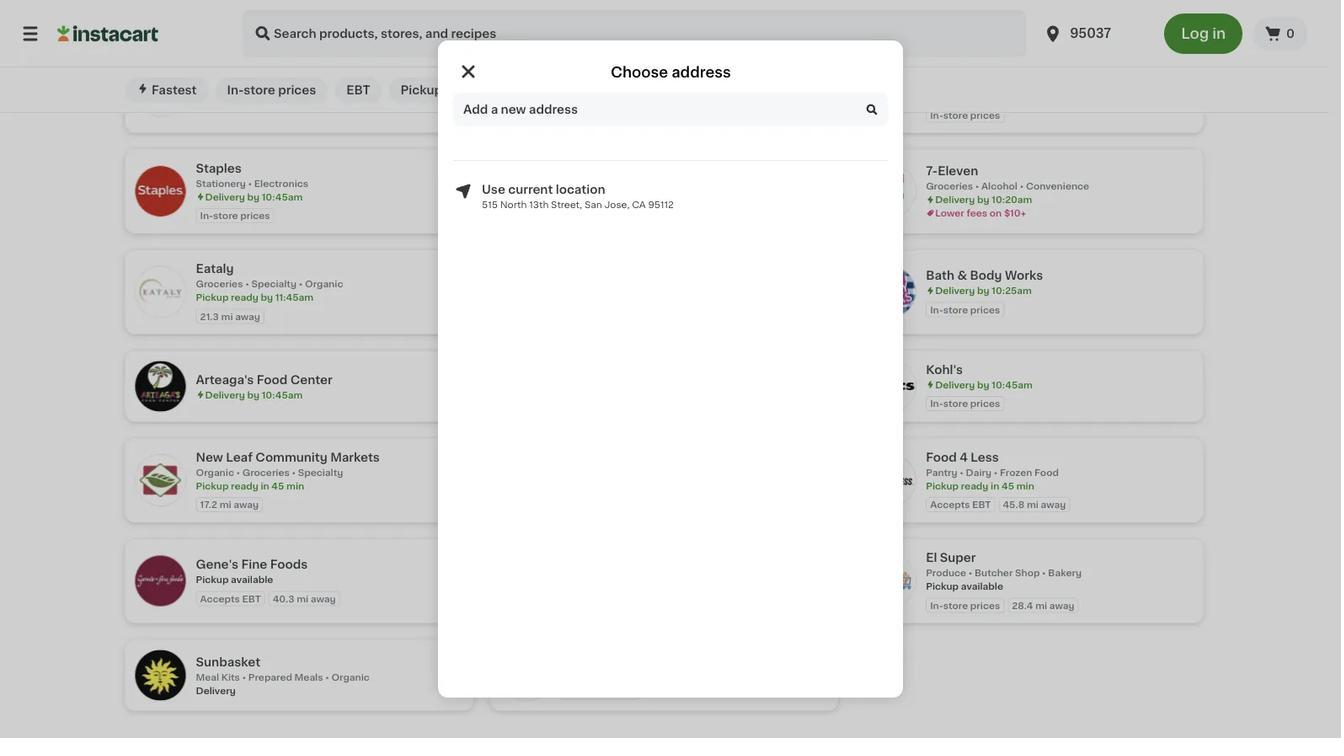 Task type: locate. For each thing, give the bounding box(es) containing it.
1 vertical spatial &
[[958, 270, 967, 282]]

1 vertical spatial 11:45am
[[275, 293, 314, 302]]

ready down dairy
[[961, 481, 989, 491]]

specialty up 21.3 mi away
[[251, 280, 297, 289]]

alcohol up 95112
[[663, 189, 699, 198]]

accepts ebt for 40.3 mi away
[[200, 594, 261, 604]]

0 horizontal spatial alcohol
[[663, 189, 699, 198]]

pickup inside food 4 less pantry • dairy • frozen food pickup ready in 45 min
[[926, 481, 959, 491]]

2 horizontal spatial ebt
[[973, 500, 991, 510]]

lower
[[935, 209, 965, 218]]

1 horizontal spatial min
[[1017, 481, 1035, 491]]

delivery down "location"
[[570, 202, 610, 212]]

0 horizontal spatial &
[[289, 88, 297, 97]]

& right the bath
[[958, 270, 967, 282]]

10:45am
[[262, 192, 303, 202], [627, 202, 668, 212], [992, 381, 1033, 390], [262, 390, 303, 400]]

by left 11:15am
[[612, 102, 625, 111]]

choose address dialog
[[438, 40, 903, 698]]

meals right kits
[[295, 673, 323, 682]]

1 horizontal spatial 45
[[1002, 481, 1015, 491]]

specialty up delivery by 11:15am
[[561, 88, 606, 97]]

pickup inside gene's fine foods pickup available
[[196, 575, 229, 585]]

45 inside 'new leaf community markets organic • groceries • specialty pickup ready in 45 min'
[[272, 481, 284, 491]]

accepts ebt down dairy
[[930, 500, 991, 510]]

1 vertical spatial accepts
[[200, 594, 240, 604]]

45 down community
[[272, 481, 284, 491]]

min inside 'new leaf community markets organic • groceries • specialty pickup ready in 45 min'
[[286, 481, 304, 491]]

ebt for 45.8 mi away
[[973, 500, 991, 510]]

1 horizontal spatial specialty
[[298, 468, 343, 477]]

0 vertical spatial &
[[289, 88, 297, 97]]

•
[[252, 88, 256, 97], [609, 88, 612, 97], [692, 88, 696, 97], [248, 179, 252, 188], [976, 182, 979, 191], [1020, 182, 1024, 191], [610, 189, 614, 198], [657, 189, 661, 198], [245, 280, 249, 289], [299, 280, 303, 289], [236, 468, 240, 477], [292, 468, 296, 477], [960, 468, 964, 477], [994, 468, 998, 477], [969, 569, 973, 578], [1042, 569, 1046, 578], [242, 673, 246, 682], [325, 673, 329, 682]]

0 horizontal spatial electronics
[[196, 88, 250, 97]]

away for 28.4 mi away
[[1050, 601, 1075, 610]]

new left leaf on the left bottom
[[196, 452, 223, 463]]

in inside food 4 less pantry • dairy • frozen food pickup ready in 45 min
[[991, 481, 1000, 491]]

0 vertical spatial ebt
[[347, 84, 370, 96]]

available down fine
[[231, 575, 273, 585]]

45 for less
[[1002, 481, 1015, 491]]

0 vertical spatial specialty
[[561, 88, 606, 97]]

fastest button
[[125, 78, 209, 103]]

  text field inside choose address dialog
[[453, 93, 888, 126]]

11:45am down 'home'
[[262, 102, 300, 111]]

in down community
[[261, 481, 269, 491]]

1 horizontal spatial in
[[991, 481, 1000, 491]]

delivery by 10:25am
[[935, 286, 1032, 296]]

ebt inside button
[[347, 84, 370, 96]]

1 vertical spatial new
[[196, 452, 223, 463]]

11:45am inside eataly groceries • specialty • organic pickup ready by 11:45am
[[275, 293, 314, 302]]

0 vertical spatial new
[[473, 84, 500, 96]]

2 vertical spatial food
[[1035, 468, 1059, 477]]

7-eleven groceries • alcohol • convenience
[[926, 166, 1090, 191]]

0 horizontal spatial accepts
[[200, 594, 240, 604]]

1 vertical spatial ebt
[[973, 500, 991, 510]]

0 horizontal spatial 45
[[272, 481, 284, 491]]

accepts down "pantry"
[[930, 500, 970, 510]]

away right 40.3
[[311, 594, 336, 604]]

accepts for 45.8 mi away
[[930, 500, 970, 510]]

ebt button
[[335, 78, 382, 103]]

1 45 from the left
[[272, 481, 284, 491]]

40.3
[[273, 594, 294, 604]]

in- inside button
[[227, 84, 244, 96]]

ethnic
[[698, 88, 728, 97]]

in
[[1213, 27, 1226, 41], [261, 481, 269, 491], [991, 481, 1000, 491]]

1 horizontal spatial accepts ebt
[[930, 500, 991, 510]]

  text field
[[453, 93, 888, 126]]

in for pantry
[[991, 481, 1000, 491]]

ready
[[231, 293, 258, 302], [231, 481, 258, 491], [961, 481, 989, 491]]

sunbasket meal kits • prepared meals • organic delivery
[[196, 656, 370, 695]]

0 horizontal spatial new
[[196, 452, 223, 463]]

1 vertical spatial food
[[926, 452, 957, 463]]

away right 21.3
[[235, 312, 260, 321]]

delivery inside sunbasket meal kits • prepared meals • organic delivery
[[196, 686, 236, 695]]

mi right 21.3
[[221, 312, 233, 321]]

store
[[213, 3, 238, 13], [578, 10, 603, 19], [944, 10, 968, 19], [244, 84, 275, 96], [944, 111, 968, 120], [213, 211, 238, 221], [944, 305, 968, 315], [944, 400, 968, 409], [944, 601, 968, 610], [578, 689, 603, 698]]

0 horizontal spatial ebt
[[242, 594, 261, 604]]

0 horizontal spatial specialty
[[251, 280, 297, 289]]

arteaga's food center
[[196, 374, 333, 386]]

delivery up lower
[[935, 196, 975, 205]]

log in
[[1182, 27, 1226, 41]]

ready up 17.2 mi away
[[231, 481, 258, 491]]

min for less
[[1017, 481, 1035, 491]]

pickup up 21.3
[[196, 293, 229, 302]]

1 vertical spatial meals
[[295, 673, 323, 682]]

dick's sporting goods
[[926, 62, 1069, 74]]

pickup
[[401, 84, 442, 96], [196, 293, 229, 302], [196, 481, 229, 491], [926, 481, 959, 491], [196, 575, 229, 585], [926, 582, 959, 591]]

prepared up 11:15am
[[615, 88, 659, 97]]

11:45am up 'center' in the left of the page
[[275, 293, 314, 302]]

groceries down eleven
[[926, 182, 973, 191]]

1 vertical spatial specialty
[[251, 280, 297, 289]]

main content
[[0, 0, 1329, 738]]

in-store prices button
[[215, 78, 328, 103]]

food right "frozen" on the right of page
[[1035, 468, 1059, 477]]

0 horizontal spatial accepts ebt
[[200, 594, 261, 604]]

kohl's
[[926, 364, 963, 376]]

log
[[1182, 27, 1209, 41]]

0 vertical spatial electronics
[[196, 88, 250, 97]]

0 horizontal spatial in
[[261, 481, 269, 491]]

specialty
[[561, 88, 606, 97], [251, 280, 297, 289], [298, 468, 343, 477]]

28.4
[[1012, 601, 1033, 610]]

delivery by 10:45am down grocery outlet groceries • organic • alcohol
[[570, 202, 668, 212]]

away
[[235, 312, 260, 321], [234, 500, 259, 510], [1041, 500, 1066, 510], [311, 594, 336, 604], [1050, 601, 1075, 610]]

$10+
[[1004, 209, 1027, 218]]

prepared inside sunbasket meal kits • prepared meals • organic delivery
[[248, 673, 292, 682]]

1 horizontal spatial available
[[961, 582, 1004, 591]]

1 min from the left
[[286, 481, 304, 491]]

1 horizontal spatial alcohol
[[982, 182, 1018, 191]]

groceries up san
[[561, 189, 608, 198]]

main content containing dick's sporting goods
[[0, 0, 1329, 738]]

alcohol
[[982, 182, 1018, 191], [663, 189, 699, 198]]

pickup down produce
[[926, 582, 959, 591]]

0 horizontal spatial prepared
[[248, 673, 292, 682]]

45
[[272, 481, 284, 491], [1002, 481, 1015, 491]]

delivery down meal
[[196, 686, 236, 695]]

meals down choose address on the top of the page
[[661, 88, 689, 97]]

mi right "28.4"
[[1036, 601, 1048, 610]]

away for 40.3 mi away
[[311, 594, 336, 604]]

organic inside eataly groceries • specialty • organic pickup ready by 11:45am
[[305, 280, 343, 289]]

& inside best buy electronics • home & office
[[289, 88, 297, 97]]

away for 17.2 mi away
[[234, 500, 259, 510]]

delivery down stationery
[[205, 192, 245, 202]]

organic inside grocery outlet groceries • organic • alcohol
[[617, 189, 655, 198]]

available
[[231, 575, 273, 585], [961, 582, 1004, 591]]

2 45 from the left
[[1002, 481, 1015, 491]]

sunbasket
[[196, 656, 260, 668]]

min down "frozen" on the right of page
[[1017, 481, 1035, 491]]

choose address
[[611, 65, 731, 80]]

community
[[256, 452, 328, 463]]

pickup down "pantry"
[[926, 481, 959, 491]]

1 vertical spatial accepts ebt
[[200, 594, 261, 604]]

1 horizontal spatial &
[[958, 270, 967, 282]]

45.8
[[1003, 500, 1025, 510]]

ready up 21.3 mi away
[[231, 293, 258, 302]]

new for new
[[473, 84, 500, 96]]

works
[[1005, 270, 1043, 282]]

0 horizontal spatial food
[[257, 374, 288, 386]]

28.4 mi away
[[1012, 601, 1075, 610]]

0 vertical spatial prepared
[[615, 88, 659, 97]]

pickup inside the el super produce • butcher shop • bakery pickup available
[[926, 582, 959, 591]]

2 horizontal spatial food
[[1035, 468, 1059, 477]]

by down bath & body works
[[978, 286, 990, 296]]

0 vertical spatial meals
[[661, 88, 689, 97]]

new inside 'button'
[[473, 84, 500, 96]]

new for new leaf community markets organic • groceries • specialty pickup ready in 45 min
[[196, 452, 223, 463]]

available down butcher
[[961, 582, 1004, 591]]

on
[[990, 209, 1002, 218]]

2 vertical spatial ebt
[[242, 594, 261, 604]]

mi right 40.3
[[297, 594, 309, 604]]

mi for 40.3
[[297, 594, 309, 604]]

1 vertical spatial electronics
[[254, 179, 308, 188]]

1 vertical spatial prepared
[[248, 673, 292, 682]]

ebt
[[347, 84, 370, 96], [973, 500, 991, 510], [242, 594, 261, 604]]

ready for new
[[231, 481, 258, 491]]

0 horizontal spatial available
[[231, 575, 273, 585]]

alcohol up 10:20am at top
[[982, 182, 1018, 191]]

in down dairy
[[991, 481, 1000, 491]]

fastest
[[152, 84, 197, 96]]

use current location 515 north 13th street, san jose, ca 95112
[[482, 184, 674, 209]]

0 horizontal spatial meals
[[295, 673, 323, 682]]

electronics right stationery
[[254, 179, 308, 188]]

pickup inside pickup button
[[401, 84, 442, 96]]

new right pickup button in the left of the page
[[473, 84, 500, 96]]

in-
[[200, 3, 213, 13], [565, 10, 578, 19], [930, 10, 944, 19], [227, 84, 244, 96], [930, 111, 944, 120], [200, 211, 213, 221], [930, 305, 944, 315], [930, 400, 944, 409], [930, 601, 944, 610], [565, 689, 578, 698]]

0 vertical spatial 11:45am
[[262, 102, 300, 111]]

markets
[[330, 452, 380, 463]]

min down community
[[286, 481, 304, 491]]

groceries down 'eataly'
[[196, 280, 243, 289]]

bath & body works
[[926, 270, 1043, 282]]

in inside 'new leaf community markets organic • groceries • specialty pickup ready in 45 min'
[[261, 481, 269, 491]]

1 horizontal spatial ebt
[[347, 84, 370, 96]]

outlet
[[614, 172, 653, 184]]

0 horizontal spatial min
[[286, 481, 304, 491]]

address
[[672, 65, 731, 80]]

away down bakery
[[1050, 601, 1075, 610]]

delivery by 10:45am
[[205, 192, 303, 202], [570, 202, 668, 212], [935, 381, 1033, 390], [205, 390, 303, 400]]

staples
[[196, 163, 242, 174]]

10:45am down grocery outlet groceries • organic • alcohol
[[627, 202, 668, 212]]

prepared right kits
[[248, 673, 292, 682]]

arteaga's
[[196, 374, 254, 386]]

pickup up the 17.2
[[196, 481, 229, 491]]

delivery by 10:45am down kohl's
[[935, 381, 1033, 390]]

alcohol inside 7-eleven groceries • alcohol • convenience
[[982, 182, 1018, 191]]

1 horizontal spatial prepared
[[615, 88, 659, 97]]

pantry
[[926, 468, 958, 477]]

specialty down community
[[298, 468, 343, 477]]

1 horizontal spatial electronics
[[254, 179, 308, 188]]

45 down "frozen" on the right of page
[[1002, 481, 1015, 491]]

grocery
[[561, 172, 611, 184]]

organic
[[617, 189, 655, 198], [305, 280, 343, 289], [196, 468, 234, 477], [332, 673, 370, 682]]

electronics down best
[[196, 88, 250, 97]]

min inside food 4 less pantry • dairy • frozen food pickup ready in 45 min
[[1017, 481, 1035, 491]]

0 vertical spatial accepts
[[930, 500, 970, 510]]

pickup down 'gene's' on the bottom of page
[[196, 575, 229, 585]]

mi right the 17.2
[[220, 500, 231, 510]]

best buy electronics • home & office
[[196, 72, 330, 97]]

mi right 45.8
[[1027, 500, 1039, 510]]

groceries inside 7-eleven groceries • alcohol • convenience
[[926, 182, 973, 191]]

in for markets
[[261, 481, 269, 491]]

instacart logo image
[[57, 24, 158, 44]]

new inside 'new leaf community markets organic • groceries • specialty pickup ready in 45 min'
[[196, 452, 223, 463]]

ready inside 'new leaf community markets organic • groceries • specialty pickup ready in 45 min'
[[231, 481, 258, 491]]

available inside the el super produce • butcher shop • bakery pickup available
[[961, 582, 1004, 591]]

eleven
[[938, 166, 979, 177]]

accepts ebt down gene's fine foods pickup available
[[200, 594, 261, 604]]

sporting
[[972, 62, 1025, 74]]

delivery by 10:45am down arteaga's food center
[[205, 390, 303, 400]]

mi for 28.4
[[1036, 601, 1048, 610]]

food left 'center' in the left of the page
[[257, 374, 288, 386]]

groceries down community
[[243, 468, 290, 477]]

search address image
[[865, 102, 880, 117]]

prepared
[[615, 88, 659, 97], [248, 673, 292, 682]]

1 horizontal spatial accepts
[[930, 500, 970, 510]]

specialty • prepared meals • ethnic
[[561, 88, 728, 97]]

away right the 17.2
[[234, 500, 259, 510]]

in-store prices link
[[125, 0, 473, 32], [490, 0, 839, 32], [855, 0, 1204, 32], [490, 640, 839, 711]]

7-
[[926, 166, 938, 177]]

0 vertical spatial accepts ebt
[[930, 500, 991, 510]]

10:45am down the staples stationery • electronics
[[262, 192, 303, 202]]

ebt down gene's fine foods pickup available
[[242, 594, 261, 604]]

by up arteaga's food center
[[261, 293, 273, 302]]

ready inside food 4 less pantry • dairy • frozen food pickup ready in 45 min
[[961, 481, 989, 491]]

by up 'less'
[[978, 381, 990, 390]]

home
[[258, 88, 287, 97]]

away right 45.8
[[1041, 500, 1066, 510]]

staples stationery • electronics
[[196, 163, 308, 188]]

new leaf community markets organic • groceries • specialty pickup ready in 45 min
[[196, 452, 380, 491]]

food
[[257, 374, 288, 386], [926, 452, 957, 463], [1035, 468, 1059, 477]]

& right 'home'
[[289, 88, 297, 97]]

el super produce • butcher shop • bakery pickup available
[[926, 552, 1082, 591]]

10:45am up 'less'
[[992, 381, 1033, 390]]

2 horizontal spatial in
[[1213, 27, 1226, 41]]

1 horizontal spatial food
[[926, 452, 957, 463]]

electronics
[[196, 88, 250, 97], [254, 179, 308, 188]]

gene's fine foods pickup available
[[196, 559, 308, 585]]

in right log
[[1213, 27, 1226, 41]]

less
[[971, 452, 999, 463]]

ebt right office
[[347, 84, 370, 96]]

accepts for 40.3 mi away
[[200, 594, 240, 604]]

45 inside food 4 less pantry • dairy • frozen food pickup ready in 45 min
[[1002, 481, 1015, 491]]

accepts down 'gene's' on the bottom of page
[[200, 594, 240, 604]]

ebt left 45.8
[[973, 500, 991, 510]]

1 horizontal spatial new
[[473, 84, 500, 96]]

kits
[[221, 673, 240, 682]]

specialty inside 'new leaf community markets organic • groceries • specialty pickup ready in 45 min'
[[298, 468, 343, 477]]

street,
[[551, 200, 582, 209]]

2 vertical spatial specialty
[[298, 468, 343, 477]]

1 horizontal spatial meals
[[661, 88, 689, 97]]

food up "pantry"
[[926, 452, 957, 463]]

2 min from the left
[[1017, 481, 1035, 491]]

ready for food
[[961, 481, 989, 491]]

pickup right the ebt button
[[401, 84, 442, 96]]



Task type: vqa. For each thing, say whether or not it's contained in the screenshot.
rightmost 49
no



Task type: describe. For each thing, give the bounding box(es) containing it.
4
[[960, 452, 968, 463]]

by down the staples stationery • electronics
[[247, 192, 260, 202]]

2 horizontal spatial specialty
[[561, 88, 606, 97]]

away for 45.8 mi away
[[1041, 500, 1066, 510]]

meals inside sunbasket meal kits • prepared meals • organic delivery
[[295, 673, 323, 682]]

butcher
[[975, 569, 1013, 578]]

bakery
[[1049, 569, 1082, 578]]

leaf
[[226, 452, 253, 463]]

shop
[[1015, 569, 1040, 578]]

best
[[196, 72, 224, 84]]

lower fees on $10+
[[935, 209, 1027, 218]]

center
[[290, 374, 333, 386]]

delivery left 11:15am
[[570, 102, 610, 111]]

organic inside sunbasket meal kits • prepared meals • organic delivery
[[332, 673, 370, 682]]

• inside best buy electronics • home & office
[[252, 88, 256, 97]]

515
[[482, 200, 498, 209]]

fees
[[967, 209, 988, 218]]

gene's
[[196, 559, 239, 571]]

0 vertical spatial food
[[257, 374, 288, 386]]

11:15am
[[627, 102, 663, 111]]

log in button
[[1165, 13, 1243, 54]]

• inside the staples stationery • electronics
[[248, 179, 252, 188]]

95112
[[648, 200, 674, 209]]

electronics inside the staples stationery • electronics
[[254, 179, 308, 188]]

foods
[[270, 559, 308, 571]]

by down arteaga's food center
[[247, 390, 260, 400]]

north
[[500, 200, 527, 209]]

10:25am
[[992, 286, 1032, 296]]

buy
[[227, 72, 251, 84]]

delivery by 11:45am
[[205, 102, 300, 111]]

san
[[585, 200, 602, 209]]

13th
[[529, 200, 549, 209]]

choose
[[611, 65, 668, 80]]

pickup inside 'new leaf community markets organic • groceries • specialty pickup ready in 45 min'
[[196, 481, 229, 491]]

in-store prices inside button
[[227, 84, 316, 96]]

groceries inside eataly groceries • specialty • organic pickup ready by 11:45am
[[196, 280, 243, 289]]

ebt for 40.3 mi away
[[242, 594, 261, 604]]

by left ca
[[612, 202, 625, 212]]

eataly groceries • specialty • organic pickup ready by 11:45am
[[196, 263, 343, 302]]

office
[[299, 88, 330, 97]]

stationery
[[196, 179, 246, 188]]

prices inside button
[[278, 84, 316, 96]]

dick's
[[926, 62, 970, 74]]

10:20am
[[992, 196, 1033, 205]]

min for community
[[286, 481, 304, 491]]

alcohol inside grocery outlet groceries • organic • alcohol
[[663, 189, 699, 198]]

available inside gene's fine foods pickup available
[[231, 575, 273, 585]]

electronics inside best buy electronics • home & office
[[196, 88, 250, 97]]

0
[[1287, 28, 1295, 40]]

17.2
[[200, 500, 217, 510]]

use
[[482, 184, 505, 195]]

delivery by 10:20am
[[935, 196, 1033, 205]]

organic inside 'new leaf community markets organic • groceries • specialty pickup ready in 45 min'
[[196, 468, 234, 477]]

0 button
[[1253, 17, 1309, 51]]

mi for 17.2
[[220, 500, 231, 510]]

away for 21.3 mi away
[[235, 312, 260, 321]]

grocery outlet groceries • organic • alcohol
[[561, 172, 699, 198]]

21.3
[[200, 312, 219, 321]]

ready inside eataly groceries • specialty • organic pickup ready by 11:45am
[[231, 293, 258, 302]]

by inside eataly groceries • specialty • organic pickup ready by 11:45am
[[261, 293, 273, 302]]

pickup inside eataly groceries • specialty • organic pickup ready by 11:45am
[[196, 293, 229, 302]]

eataly
[[196, 263, 234, 275]]

food 4 less pantry • dairy • frozen food pickup ready in 45 min
[[926, 452, 1059, 491]]

delivery down buy in the top of the page
[[205, 102, 245, 111]]

ca
[[632, 200, 646, 209]]

by up lower fees on $10+
[[978, 196, 990, 205]]

21.3 mi away
[[200, 312, 260, 321]]

frozen
[[1000, 468, 1033, 477]]

specialty inside eataly groceries • specialty • organic pickup ready by 11:45am
[[251, 280, 297, 289]]

delivery down kohl's
[[935, 381, 975, 390]]

super
[[940, 552, 976, 564]]

body
[[970, 270, 1002, 282]]

pickup button
[[389, 78, 454, 103]]

accepts ebt for 45.8 mi away
[[930, 500, 991, 510]]

groceries inside grocery outlet groceries • organic • alcohol
[[561, 189, 608, 198]]

bath
[[926, 270, 955, 282]]

17.2 mi away
[[200, 500, 259, 510]]

in inside button
[[1213, 27, 1226, 41]]

fine
[[241, 559, 267, 571]]

45.8 mi away
[[1003, 500, 1066, 510]]

mi for 21.3
[[221, 312, 233, 321]]

meal
[[196, 673, 219, 682]]

delivery by 10:45am down the staples stationery • electronics
[[205, 192, 303, 202]]

el
[[926, 552, 937, 564]]

dairy
[[966, 468, 992, 477]]

produce
[[926, 569, 967, 578]]

delivery down arteaga's
[[205, 390, 245, 400]]

location
[[556, 184, 605, 195]]

45 for community
[[272, 481, 284, 491]]

jose,
[[605, 200, 630, 209]]

goods
[[1028, 62, 1069, 74]]

delivery down the bath
[[935, 286, 975, 296]]

delivery by 11:15am
[[570, 102, 663, 111]]

10:45am down arteaga's food center
[[262, 390, 303, 400]]

convenience
[[1026, 182, 1090, 191]]

store inside button
[[244, 84, 275, 96]]

mi for 45.8
[[1027, 500, 1039, 510]]

new button
[[461, 78, 512, 103]]

40.3 mi away
[[273, 594, 336, 604]]

by down 'home'
[[247, 102, 260, 111]]

groceries inside 'new leaf community markets organic • groceries • specialty pickup ready in 45 min'
[[243, 468, 290, 477]]



